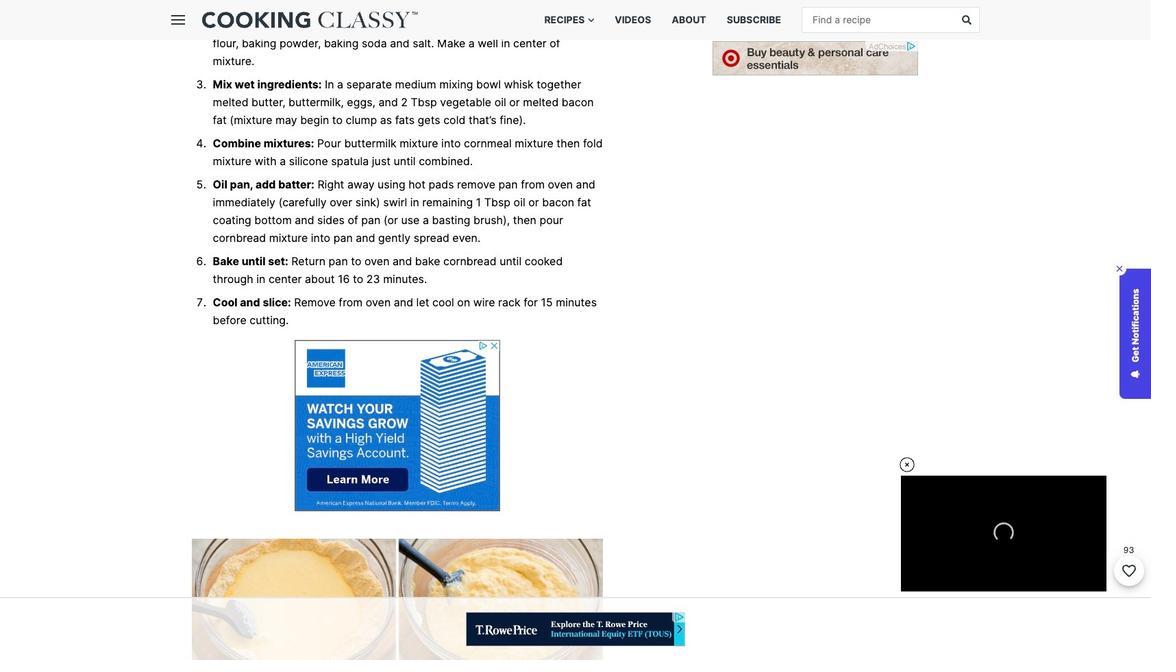 Task type: describe. For each thing, give the bounding box(es) containing it.
0 vertical spatial advertisement element
[[713, 41, 918, 75]]

2 vertical spatial advertisement element
[[466, 612, 685, 646]]

Find a recipe text field
[[803, 8, 953, 32]]

1 vertical spatial advertisement element
[[295, 340, 500, 512]]

baking cornbread in a skillet. image
[[192, 539, 603, 660]]



Task type: locate. For each thing, give the bounding box(es) containing it.
video player application
[[901, 476, 1107, 592]]

cooking classy image
[[202, 12, 418, 28]]

advertisement element
[[713, 41, 918, 75], [295, 340, 500, 512], [466, 612, 685, 646]]



Task type: vqa. For each thing, say whether or not it's contained in the screenshot.
Cooking Classy Image
yes



